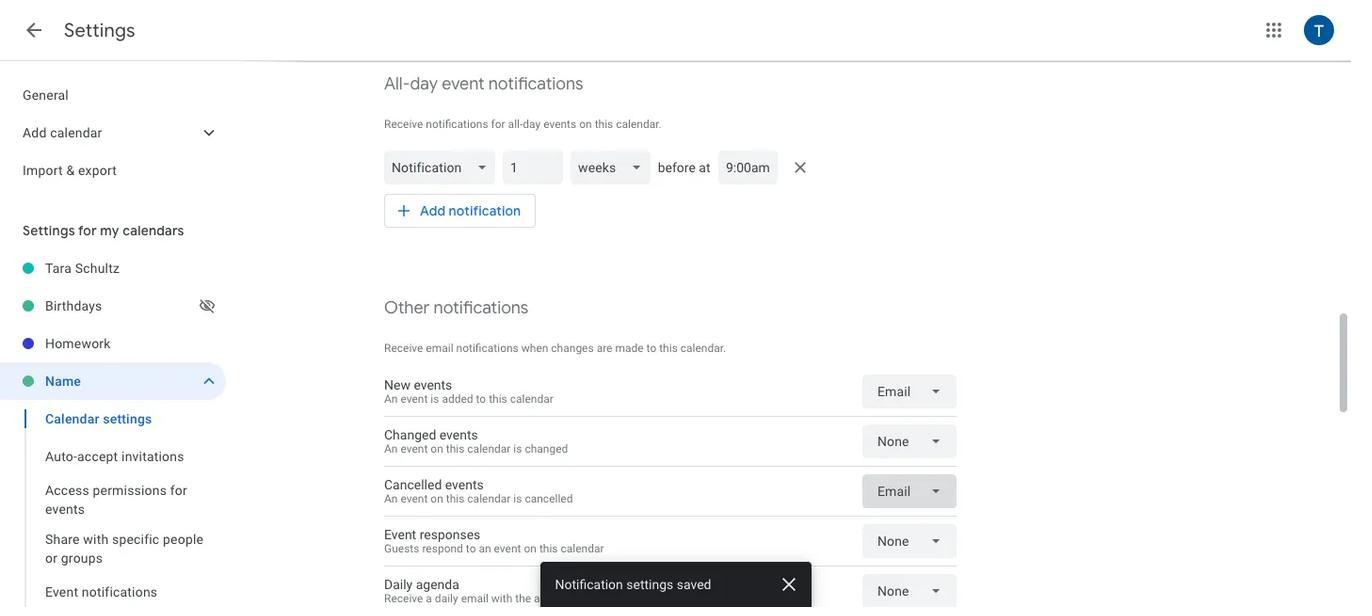 Task type: describe. For each thing, give the bounding box(es) containing it.
group containing calendar settings
[[0, 400, 226, 608]]

this up 1 week before at 9am element
[[595, 118, 613, 131]]

to inside event responses guests respond to an event on this calendar
[[466, 543, 476, 556]]

event for cancelled events
[[401, 493, 428, 506]]

notifications up receive notifications for all-day events on this calendar. at the left of the page
[[489, 73, 583, 95]]

add notification button
[[384, 188, 536, 234]]

daily
[[435, 592, 458, 606]]

accept
[[77, 449, 118, 464]]

events for changed events
[[440, 428, 478, 443]]

for left my at the left top
[[78, 222, 97, 239]]

notifications up new events an event is added to this calendar
[[456, 342, 519, 355]]

event notifications
[[45, 585, 158, 600]]

calendar inside new events an event is added to this calendar
[[510, 393, 554, 406]]

cancelled events an event on this calendar is cancelled
[[384, 478, 573, 506]]

homework
[[45, 336, 111, 351]]

at
[[699, 160, 711, 175]]

invitations
[[122, 449, 184, 464]]

calendars
[[123, 222, 184, 239]]

receive for other
[[384, 342, 423, 355]]

event responses guests respond to an event on this calendar
[[384, 527, 604, 556]]

add for add notification
[[420, 203, 446, 219]]

1 week before at 9am element
[[384, 147, 957, 188]]

other notifications
[[384, 298, 529, 319]]

with inside share with specific people or groups
[[83, 532, 109, 547]]

1 vertical spatial day
[[523, 118, 541, 131]]

guests
[[384, 543, 420, 556]]

homework tree item
[[0, 325, 226, 363]]

this inside changed events an event on this calendar is changed
[[446, 443, 465, 456]]

add notification
[[420, 203, 521, 219]]

birthdays link
[[45, 287, 196, 325]]

permissions
[[93, 483, 167, 498]]

changed
[[384, 428, 436, 443]]

event for new events
[[401, 393, 428, 406]]

when
[[522, 342, 549, 355]]

an for new events
[[384, 393, 398, 406]]

birthdays
[[45, 299, 102, 314]]

calendar inside cancelled events an event on this calendar is cancelled
[[468, 493, 511, 506]]

share
[[45, 532, 80, 547]]

my
[[100, 222, 119, 239]]

new events an event is added to this calendar
[[384, 378, 554, 406]]

auto-
[[45, 449, 77, 464]]

receive inside daily agenda receive a daily email with the agenda for this calendar
[[384, 592, 423, 606]]

import & export
[[23, 163, 117, 178]]

go back image
[[23, 19, 45, 41]]

calendar inside changed events an event on this calendar is changed
[[468, 443, 511, 456]]

notification
[[449, 203, 521, 219]]

calendar settings
[[45, 412, 152, 427]]

for left all-
[[491, 118, 505, 131]]

calendar inside 'tree'
[[50, 125, 102, 140]]

people
[[163, 532, 204, 547]]

events for cancelled events
[[445, 478, 484, 493]]

1 vertical spatial calendar.
[[681, 342, 727, 355]]

changes
[[551, 342, 594, 355]]

&
[[66, 163, 75, 178]]

before
[[658, 160, 696, 175]]

event for event notifications
[[45, 585, 78, 600]]

for inside access permissions for events
[[170, 483, 187, 498]]

this right the made
[[660, 342, 678, 355]]

0 horizontal spatial calendar.
[[616, 118, 662, 131]]

Weeks in advance for notification number field
[[511, 151, 556, 185]]

access
[[45, 483, 89, 498]]

notification
[[555, 577, 623, 592]]

0 horizontal spatial agenda
[[416, 577, 460, 592]]

daily
[[384, 577, 413, 592]]

schultz
[[75, 261, 120, 276]]

the
[[515, 592, 531, 606]]

settings heading
[[64, 19, 135, 42]]

settings for my calendars
[[23, 222, 184, 239]]

settings for calendar
[[103, 412, 152, 427]]

Time of day text field
[[726, 158, 770, 177]]

added
[[442, 393, 473, 406]]

to inside new events an event is added to this calendar
[[476, 393, 486, 406]]

is for cancelled events
[[514, 493, 522, 506]]

a
[[426, 592, 432, 606]]

saved
[[677, 577, 712, 592]]

specific
[[112, 532, 160, 547]]

all-day event notifications
[[384, 73, 583, 95]]



Task type: locate. For each thing, give the bounding box(es) containing it.
event inside 'group'
[[45, 585, 78, 600]]

calendar up notification
[[561, 543, 604, 556]]

settings down name "link"
[[103, 412, 152, 427]]

on inside cancelled events an event on this calendar is cancelled
[[431, 493, 443, 506]]

1 horizontal spatial day
[[523, 118, 541, 131]]

1 vertical spatial to
[[476, 393, 486, 406]]

event for changed events
[[401, 443, 428, 456]]

calendar left saved
[[613, 592, 656, 606]]

agenda
[[416, 577, 460, 592], [534, 592, 571, 606]]

0 vertical spatial event
[[384, 527, 417, 543]]

calendar up &
[[50, 125, 102, 140]]

is inside new events an event is added to this calendar
[[431, 393, 439, 406]]

2 an from the top
[[384, 443, 398, 456]]

calendar. up 1 week before at 9am element
[[616, 118, 662, 131]]

an inside cancelled events an event on this calendar is cancelled
[[384, 493, 398, 506]]

add left notification
[[420, 203, 446, 219]]

0 vertical spatial settings
[[103, 412, 152, 427]]

calendar
[[50, 125, 102, 140], [510, 393, 554, 406], [468, 443, 511, 456], [468, 493, 511, 506], [561, 543, 604, 556], [613, 592, 656, 606]]

responses
[[420, 527, 481, 543]]

settings right go back "image" in the top left of the page
[[64, 19, 135, 42]]

name tree item
[[0, 363, 226, 400]]

calendar
[[45, 412, 99, 427]]

0 vertical spatial an
[[384, 393, 398, 406]]

import
[[23, 163, 63, 178]]

on up responses
[[431, 493, 443, 506]]

notifications for other notifications
[[434, 298, 529, 319]]

0 vertical spatial with
[[83, 532, 109, 547]]

for inside daily agenda receive a daily email with the agenda for this calendar
[[574, 592, 588, 606]]

on right all-
[[579, 118, 592, 131]]

this inside new events an event is added to this calendar
[[489, 393, 508, 406]]

or
[[45, 551, 58, 566]]

share with specific people or groups
[[45, 532, 204, 566]]

1 vertical spatial an
[[384, 443, 398, 456]]

agenda down respond
[[416, 577, 460, 592]]

this right the
[[591, 592, 610, 606]]

daily agenda receive a daily email with the agenda for this calendar
[[384, 577, 656, 606]]

0 vertical spatial receive
[[384, 118, 423, 131]]

0 vertical spatial calendar.
[[616, 118, 662, 131]]

cancelled
[[525, 493, 573, 506]]

tree containing general
[[0, 76, 226, 189]]

settings for settings
[[64, 19, 135, 42]]

with inside daily agenda receive a daily email with the agenda for this calendar
[[492, 592, 513, 606]]

with
[[83, 532, 109, 547], [492, 592, 513, 606]]

add
[[23, 125, 47, 140], [420, 203, 446, 219]]

calendar. right the made
[[681, 342, 727, 355]]

0 horizontal spatial email
[[426, 342, 454, 355]]

receive for all-
[[384, 118, 423, 131]]

events for new events
[[414, 378, 452, 393]]

this right the added
[[489, 393, 508, 406]]

0 vertical spatial to
[[647, 342, 657, 355]]

to
[[647, 342, 657, 355], [476, 393, 486, 406], [466, 543, 476, 556]]

event
[[442, 73, 485, 95], [401, 393, 428, 406], [401, 443, 428, 456], [401, 493, 428, 506], [494, 543, 521, 556]]

export
[[78, 163, 117, 178]]

0 horizontal spatial add
[[23, 125, 47, 140]]

this inside event responses guests respond to an event on this calendar
[[540, 543, 558, 556]]

an up the changed at the bottom left of the page
[[384, 393, 398, 406]]

events down the added
[[440, 428, 478, 443]]

calendar up event responses guests respond to an event on this calendar
[[468, 493, 511, 506]]

event inside event responses guests respond to an event on this calendar
[[494, 543, 521, 556]]

settings
[[103, 412, 152, 427], [627, 577, 674, 592]]

event up responses
[[401, 493, 428, 506]]

settings for notification
[[627, 577, 674, 592]]

on inside event responses guests respond to an event on this calendar
[[524, 543, 537, 556]]

for down invitations on the bottom left of page
[[170, 483, 187, 498]]

this inside daily agenda receive a daily email with the agenda for this calendar
[[591, 592, 610, 606]]

email down other notifications at left
[[426, 342, 454, 355]]

groups
[[61, 551, 103, 566]]

receive left a
[[384, 592, 423, 606]]

access permissions for events
[[45, 483, 187, 517]]

event inside new events an event is added to this calendar
[[401, 393, 428, 406]]

calendar up cancelled events an event on this calendar is cancelled
[[468, 443, 511, 456]]

1 horizontal spatial add
[[420, 203, 446, 219]]

2 vertical spatial receive
[[384, 592, 423, 606]]

changed
[[525, 443, 568, 456]]

1 vertical spatial event
[[45, 585, 78, 600]]

receive
[[384, 118, 423, 131], [384, 342, 423, 355], [384, 592, 423, 606]]

1 horizontal spatial email
[[461, 592, 489, 606]]

add inside button
[[420, 203, 446, 219]]

notifications down "all-day event notifications" on the left
[[426, 118, 489, 131]]

None field
[[384, 151, 503, 185], [571, 151, 658, 185], [863, 375, 957, 409], [863, 425, 957, 459], [863, 475, 957, 509], [863, 525, 957, 559], [863, 575, 957, 608], [384, 151, 503, 185], [571, 151, 658, 185], [863, 375, 957, 409], [863, 425, 957, 459], [863, 475, 957, 509], [863, 525, 957, 559], [863, 575, 957, 608]]

email inside daily agenda receive a daily email with the agenda for this calendar
[[461, 592, 489, 606]]

1 receive from the top
[[384, 118, 423, 131]]

event
[[384, 527, 417, 543], [45, 585, 78, 600]]

calendar down when
[[510, 393, 554, 406]]

this up responses
[[446, 493, 465, 506]]

events
[[544, 118, 577, 131], [414, 378, 452, 393], [440, 428, 478, 443], [445, 478, 484, 493], [45, 502, 85, 517]]

1 horizontal spatial settings
[[627, 577, 674, 592]]

tara
[[45, 261, 72, 276]]

to right the made
[[647, 342, 657, 355]]

0 vertical spatial is
[[431, 393, 439, 406]]

notifications down share with specific people or groups
[[82, 585, 158, 600]]

tree
[[0, 76, 226, 189]]

event inside event responses guests respond to an event on this calendar
[[384, 527, 417, 543]]

1 horizontal spatial agenda
[[534, 592, 571, 606]]

is left the added
[[431, 393, 439, 406]]

to left the an
[[466, 543, 476, 556]]

0 vertical spatial email
[[426, 342, 454, 355]]

2 vertical spatial an
[[384, 493, 398, 506]]

event for event responses guests respond to an event on this calendar
[[384, 527, 417, 543]]

is for changed events
[[514, 443, 522, 456]]

event up the cancelled
[[401, 443, 428, 456]]

event left respond
[[384, 527, 417, 543]]

events right all-
[[544, 118, 577, 131]]

event inside changed events an event on this calendar is changed
[[401, 443, 428, 456]]

1 horizontal spatial calendar.
[[681, 342, 727, 355]]

notifications for receive notifications for all-day events on this calendar.
[[426, 118, 489, 131]]

events inside access permissions for events
[[45, 502, 85, 517]]

receive down all-
[[384, 118, 423, 131]]

settings up tara
[[23, 222, 75, 239]]

1 vertical spatial is
[[514, 443, 522, 456]]

3 an from the top
[[384, 493, 398, 506]]

settings inside 'group'
[[103, 412, 152, 427]]

calendar.
[[616, 118, 662, 131], [681, 342, 727, 355]]

an
[[384, 393, 398, 406], [384, 443, 398, 456], [384, 493, 398, 506]]

receive notifications for all-day events on this calendar.
[[384, 118, 662, 131]]

receive email notifications when changes are made to this calendar.
[[384, 342, 727, 355]]

tara schultz
[[45, 261, 120, 276]]

all-
[[384, 73, 410, 95]]

birthdays tree item
[[0, 287, 226, 325]]

email
[[426, 342, 454, 355], [461, 592, 489, 606]]

settings
[[64, 19, 135, 42], [23, 222, 75, 239]]

to right the added
[[476, 393, 486, 406]]

on
[[579, 118, 592, 131], [431, 443, 443, 456], [431, 493, 443, 506], [524, 543, 537, 556]]

1 vertical spatial add
[[420, 203, 446, 219]]

day
[[410, 73, 438, 95], [523, 118, 541, 131]]

general
[[23, 88, 69, 103]]

1 an from the top
[[384, 393, 398, 406]]

an inside new events an event is added to this calendar
[[384, 393, 398, 406]]

is inside changed events an event on this calendar is changed
[[514, 443, 522, 456]]

an for changed events
[[384, 443, 398, 456]]

all-
[[508, 118, 523, 131]]

cancelled
[[384, 478, 442, 493]]

is left changed
[[514, 443, 522, 456]]

0 horizontal spatial with
[[83, 532, 109, 547]]

agenda right the
[[534, 592, 571, 606]]

for right the
[[574, 592, 588, 606]]

1 vertical spatial settings
[[23, 222, 75, 239]]

group
[[0, 400, 226, 608]]

1 horizontal spatial with
[[492, 592, 513, 606]]

on up the cancelled
[[431, 443, 443, 456]]

0 vertical spatial settings
[[64, 19, 135, 42]]

on inside changed events an event on this calendar is changed
[[431, 443, 443, 456]]

before at
[[658, 160, 711, 175]]

add for add calendar
[[23, 125, 47, 140]]

respond
[[422, 543, 463, 556]]

is left cancelled
[[514, 493, 522, 506]]

other
[[384, 298, 430, 319]]

homework link
[[45, 325, 226, 363]]

name link
[[45, 363, 192, 400]]

this down cancelled
[[540, 543, 558, 556]]

0 horizontal spatial day
[[410, 73, 438, 95]]

is inside cancelled events an event on this calendar is cancelled
[[514, 493, 522, 506]]

event right all-
[[442, 73, 485, 95]]

calendar inside daily agenda receive a daily email with the agenda for this calendar
[[613, 592, 656, 606]]

event up the changed at the bottom left of the page
[[401, 393, 428, 406]]

made
[[615, 342, 644, 355]]

event inside cancelled events an event on this calendar is cancelled
[[401, 493, 428, 506]]

notification settings saved
[[555, 577, 712, 592]]

2 vertical spatial is
[[514, 493, 522, 506]]

events down changed events an event on this calendar is changed
[[445, 478, 484, 493]]

on up daily agenda receive a daily email with the agenda for this calendar
[[524, 543, 537, 556]]

for
[[491, 118, 505, 131], [78, 222, 97, 239], [170, 483, 187, 498], [574, 592, 588, 606]]

0 horizontal spatial event
[[45, 585, 78, 600]]

an
[[479, 543, 491, 556]]

3 receive from the top
[[384, 592, 423, 606]]

with up groups
[[83, 532, 109, 547]]

1 vertical spatial receive
[[384, 342, 423, 355]]

add up import
[[23, 125, 47, 140]]

notifications inside 'group'
[[82, 585, 158, 600]]

calendar inside event responses guests respond to an event on this calendar
[[561, 543, 604, 556]]

notifications
[[489, 73, 583, 95], [426, 118, 489, 131], [434, 298, 529, 319], [456, 342, 519, 355], [82, 585, 158, 600]]

auto-accept invitations
[[45, 449, 184, 464]]

are
[[597, 342, 613, 355]]

events right new
[[414, 378, 452, 393]]

an inside changed events an event on this calendar is changed
[[384, 443, 398, 456]]

this
[[595, 118, 613, 131], [660, 342, 678, 355], [489, 393, 508, 406], [446, 443, 465, 456], [446, 493, 465, 506], [540, 543, 558, 556], [591, 592, 610, 606]]

1 vertical spatial email
[[461, 592, 489, 606]]

2 receive from the top
[[384, 342, 423, 355]]

event down or
[[45, 585, 78, 600]]

1 vertical spatial with
[[492, 592, 513, 606]]

settings left saved
[[627, 577, 674, 592]]

events down access
[[45, 502, 85, 517]]

events inside cancelled events an event on this calendar is cancelled
[[445, 478, 484, 493]]

new
[[384, 378, 411, 393]]

notifications up when
[[434, 298, 529, 319]]

settings for settings for my calendars
[[23, 222, 75, 239]]

0 vertical spatial add
[[23, 125, 47, 140]]

an up guests
[[384, 493, 398, 506]]

1 horizontal spatial event
[[384, 527, 417, 543]]

settings for my calendars tree
[[0, 250, 226, 608]]

add calendar
[[23, 125, 102, 140]]

2 vertical spatial to
[[466, 543, 476, 556]]

events inside new events an event is added to this calendar
[[414, 378, 452, 393]]

an for cancelled events
[[384, 493, 398, 506]]

name
[[45, 374, 81, 389]]

this inside cancelled events an event on this calendar is cancelled
[[446, 493, 465, 506]]

1 vertical spatial settings
[[627, 577, 674, 592]]

changed events an event on this calendar is changed
[[384, 428, 568, 456]]

0 vertical spatial day
[[410, 73, 438, 95]]

notifications for event notifications
[[82, 585, 158, 600]]

email right daily
[[461, 592, 489, 606]]

0 horizontal spatial settings
[[103, 412, 152, 427]]

tara schultz tree item
[[0, 250, 226, 287]]

event right the an
[[494, 543, 521, 556]]

an up the cancelled
[[384, 443, 398, 456]]

is
[[431, 393, 439, 406], [514, 443, 522, 456], [514, 493, 522, 506]]

this right the changed at the bottom left of the page
[[446, 443, 465, 456]]

events inside changed events an event on this calendar is changed
[[440, 428, 478, 443]]

receive up new
[[384, 342, 423, 355]]

with left the
[[492, 592, 513, 606]]



Task type: vqa. For each thing, say whether or not it's contained in the screenshot.
field
yes



